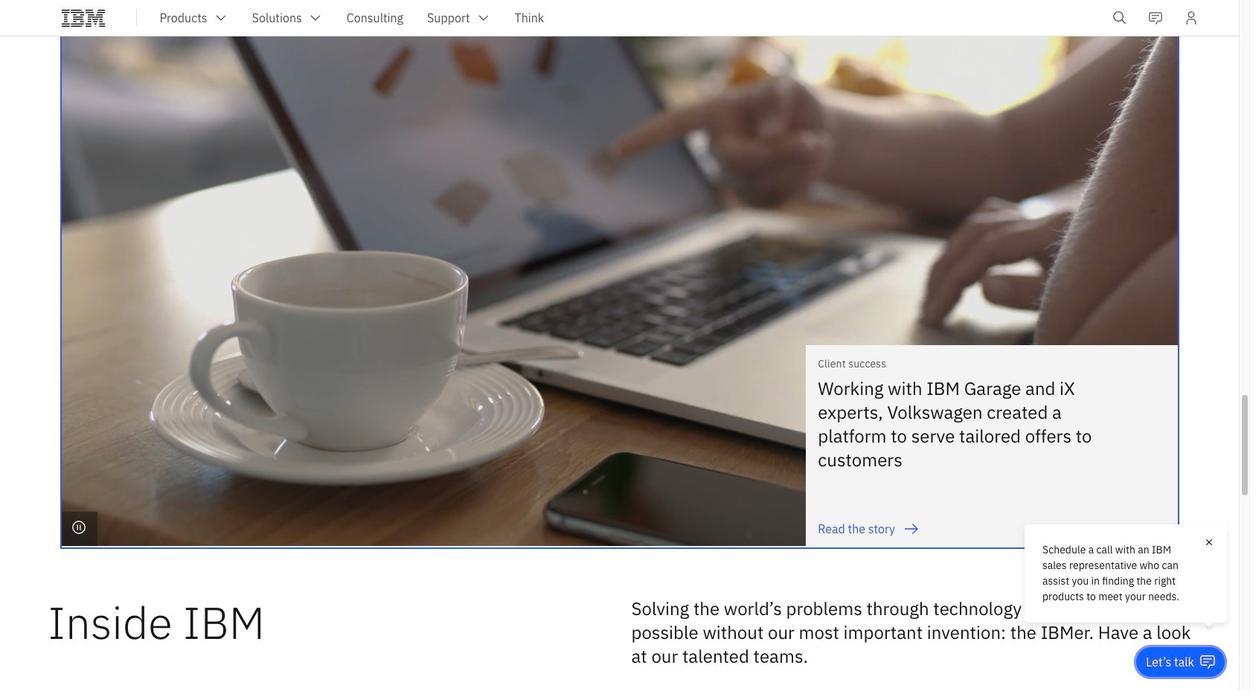 Task type: locate. For each thing, give the bounding box(es) containing it.
close image
[[1203, 536, 1215, 548]]

let's talk element
[[1146, 654, 1194, 670]]



